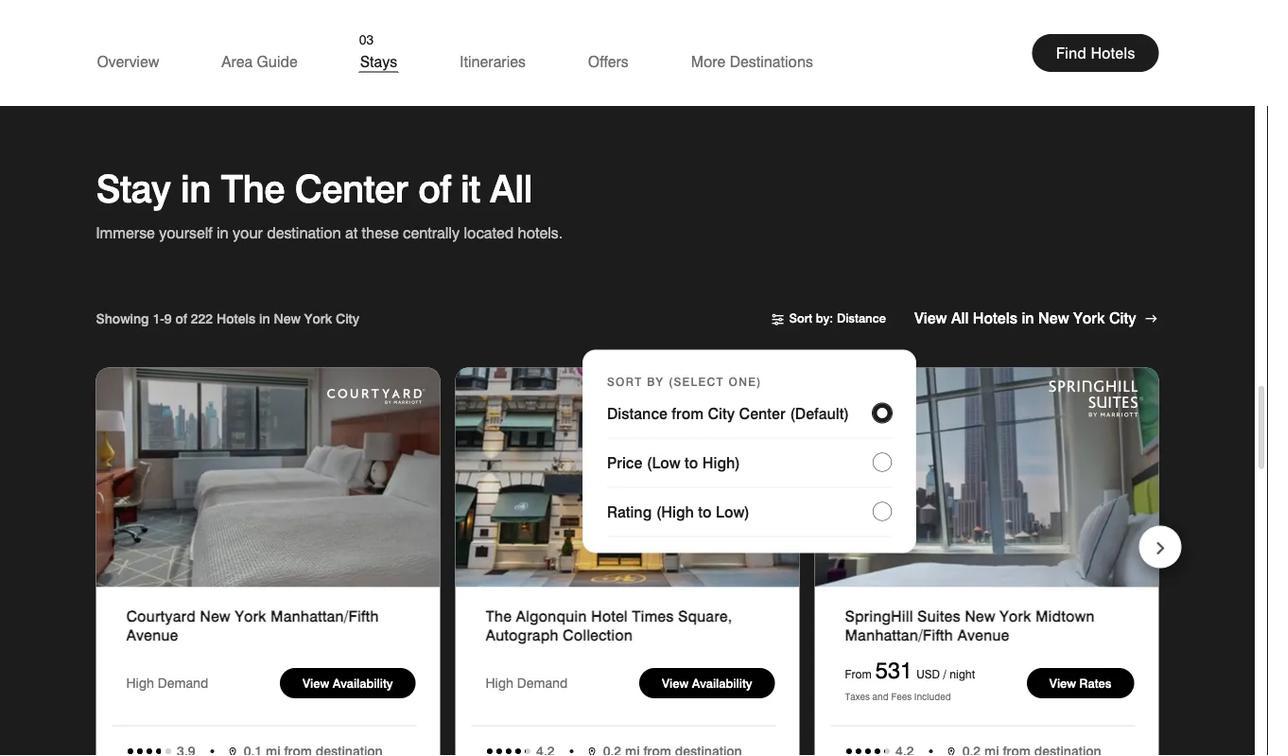 Task type: locate. For each thing, give the bounding box(es) containing it.
one)
[[729, 375, 762, 388]]

and
[[873, 691, 889, 702]]

to left low)
[[699, 503, 712, 521]]

from
[[672, 404, 704, 423]]

(low
[[647, 454, 681, 472]]

article
[[771, 299, 915, 337]]

high demand down autograph
[[486, 675, 568, 691]]

demand down courtyard
[[158, 675, 208, 691]]

1 demand from the left
[[158, 675, 208, 691]]

to
[[685, 454, 699, 472], [699, 503, 712, 521]]

from 531 usd / night taxes and fees included
[[845, 657, 976, 702]]

my trips button
[[952, 2, 1043, 56]]

to right (low
[[685, 454, 699, 472]]

1 horizontal spatial view availability
[[662, 676, 753, 690]]

1 horizontal spatial of
[[418, 166, 451, 211]]

manhattan/fifth
[[271, 607, 379, 625], [845, 626, 954, 644]]

1 horizontal spatial manhattan/fifth
[[845, 626, 954, 644]]

view availability button for the algonquin hotel times square, autograph collection
[[640, 668, 775, 698]]

view for the algonquin hotel times square, autograph collection
[[662, 676, 689, 690]]

2 horizontal spatial hotels
[[1091, 44, 1136, 62]]

view
[[915, 309, 948, 327], [303, 676, 329, 690], [662, 676, 689, 690], [1050, 676, 1077, 690]]

map region
[[411, 0, 1269, 127]]

york inside "springhill suites new york midtown manhattan/fifth avenue"
[[1000, 607, 1032, 625]]

demand for algonquin
[[517, 675, 568, 691]]

center up at
[[295, 166, 408, 211]]

1 horizontal spatial city
[[708, 404, 735, 423]]

1 horizontal spatial distance
[[837, 311, 887, 325]]

the up your
[[221, 166, 285, 211]]

1 horizontal spatial location image
[[589, 747, 596, 756]]

center inside the distance from city center (default) option
[[740, 404, 786, 423]]

0 horizontal spatial high demand
[[126, 675, 208, 691]]

1 horizontal spatial all
[[952, 309, 969, 327]]

Rating (High to Low) radio
[[607, 488, 892, 537]]

avenue up night
[[958, 626, 1010, 644]]

Price (Low to High) radio
[[607, 439, 892, 488]]

immerse
[[96, 224, 155, 242]]

0 vertical spatial the
[[221, 166, 285, 211]]

view down the times
[[662, 676, 689, 690]]

222
[[191, 310, 213, 326]]

0 vertical spatial to
[[685, 454, 699, 472]]

springhill
[[845, 607, 914, 625]]

view availability button for courtyard new york manhattan/fifth avenue
[[280, 668, 416, 698]]

trips
[[1005, 23, 1034, 39]]

high
[[126, 675, 154, 691], [486, 675, 514, 691]]

1 location image from the left
[[230, 747, 236, 756]]

531
[[876, 657, 913, 684]]

0 horizontal spatial avenue
[[126, 626, 178, 644]]

0 horizontal spatial demand
[[158, 675, 208, 691]]

york left midtown
[[1000, 607, 1032, 625]]

high demand down courtyard
[[126, 675, 208, 691]]

view all hotels in new york city
[[915, 309, 1137, 327]]

york right courtyard
[[235, 607, 267, 625]]

fees
[[892, 691, 912, 702]]

0 horizontal spatial view availability button
[[280, 668, 416, 698]]

1 horizontal spatial the
[[486, 607, 512, 625]]

the
[[221, 166, 285, 211], [486, 607, 512, 625]]

it
[[461, 166, 480, 211]]

avenue inside "springhill suites new york midtown manhattan/fifth avenue"
[[958, 626, 1010, 644]]

square,
[[678, 607, 733, 625]]

0 horizontal spatial of
[[175, 310, 187, 326]]

by:
[[816, 311, 834, 325]]

2 high demand from the left
[[486, 675, 568, 691]]

of right 9
[[175, 310, 187, 326]]

executive suite image
[[815, 368, 1160, 587]]

to for (high
[[699, 503, 712, 521]]

high for the algonquin hotel times square, autograph collection
[[486, 675, 514, 691]]

view for springhill suites new york midtown manhattan/fifth avenue
[[1050, 676, 1077, 690]]

area guide link
[[221, 33, 299, 72]]

/
[[944, 668, 947, 681]]

2 demand from the left
[[517, 675, 568, 691]]

0 vertical spatial manhattan/fifth
[[271, 607, 379, 625]]

2 high from the left
[[486, 675, 514, 691]]

availability
[[333, 676, 393, 690], [692, 676, 753, 690]]

1 high from the left
[[126, 675, 154, 691]]

usd
[[917, 668, 941, 681]]

all
[[490, 166, 533, 211], [952, 309, 969, 327]]

location image for hotel
[[589, 747, 596, 756]]

high demand
[[126, 675, 208, 691], [486, 675, 568, 691]]

center
[[295, 166, 408, 211], [740, 404, 786, 423]]

courtyard new york manhattan/fifth avenue link
[[126, 607, 410, 644]]

suites
[[918, 607, 961, 625]]

2 view availability button from the left
[[640, 668, 775, 698]]

find
[[1057, 44, 1087, 62]]

high demand alert down autograph
[[486, 672, 581, 694]]

more
[[691, 52, 726, 70]]

03 stays
[[359, 32, 398, 70]]

destinations
[[730, 52, 814, 70]]

night
[[950, 668, 976, 681]]

1 view availability button from the left
[[280, 668, 416, 698]]

1 horizontal spatial high
[[486, 675, 514, 691]]

york
[[1074, 309, 1106, 327], [305, 310, 332, 326], [235, 607, 267, 625], [1000, 607, 1032, 625]]

filter image
[[771, 307, 786, 322]]

view left rates
[[1050, 676, 1077, 690]]

view availability button
[[280, 668, 416, 698], [640, 668, 775, 698]]

avenue inside courtyard new york manhattan/fifth avenue
[[126, 626, 178, 644]]

1 horizontal spatial hotels
[[974, 309, 1018, 327]]

included
[[915, 691, 952, 702]]

0 horizontal spatial all
[[490, 166, 533, 211]]

1 horizontal spatial view availability button
[[640, 668, 775, 698]]

of
[[418, 166, 451, 211], [175, 310, 187, 326]]

1 vertical spatial to
[[699, 503, 712, 521]]

sort by (select one) option group
[[607, 374, 892, 389]]

view availability
[[303, 676, 393, 690], [662, 676, 753, 690]]

showing 1-9 of 222 hotels in new york city
[[96, 310, 360, 326]]

2 location image from the left
[[589, 747, 596, 756]]

0 horizontal spatial high
[[126, 675, 154, 691]]

in
[[181, 166, 211, 211], [217, 224, 229, 242], [1022, 309, 1035, 327], [259, 310, 270, 326]]

view down courtyard new york manhattan/fifth avenue link
[[303, 676, 329, 690]]

midtown
[[1036, 607, 1095, 625]]

1 horizontal spatial availability
[[692, 676, 753, 690]]

springhill suites new york midtown manhattan/fifth avenue
[[845, 607, 1095, 644]]

1 vertical spatial the
[[486, 607, 512, 625]]

1 vertical spatial manhattan/fifth
[[845, 626, 954, 644]]

view availability for courtyard new york manhattan/fifth avenue
[[303, 676, 393, 690]]

collection
[[563, 626, 633, 644]]

city right from
[[708, 404, 735, 423]]

1-
[[153, 310, 164, 326]]

located
[[464, 224, 514, 242]]

the up autograph
[[486, 607, 512, 625]]

rating
[[607, 503, 652, 521]]

1 horizontal spatial demand
[[517, 675, 568, 691]]

exterior image
[[456, 368, 800, 587]]

0 horizontal spatial center
[[295, 166, 408, 211]]

1 view availability from the left
[[303, 676, 393, 690]]

1 vertical spatial distance
[[607, 404, 668, 423]]

autograph
[[486, 626, 559, 644]]

high for courtyard new york manhattan/fifth avenue
[[126, 675, 154, 691]]

in
[[1104, 23, 1115, 39]]

to inside option
[[699, 503, 712, 521]]

the inside the algonquin hotel times square, autograph collection
[[486, 607, 512, 625]]

city inside option
[[708, 404, 735, 423]]

0 horizontal spatial view availability
[[303, 676, 393, 690]]

low)
[[716, 503, 750, 521]]

view inside button
[[1050, 676, 1077, 690]]

distance down sort
[[607, 404, 668, 423]]

of left the it
[[418, 166, 451, 211]]

1 vertical spatial center
[[740, 404, 786, 423]]

high demand alert down courtyard
[[126, 672, 221, 694]]

high down courtyard
[[126, 675, 154, 691]]

distance right by:
[[837, 311, 887, 325]]

high demand for the algonquin hotel times square, autograph collection
[[486, 675, 568, 691]]

demand for new
[[158, 675, 208, 691]]

2 high demand alert from the left
[[486, 672, 581, 694]]

0 horizontal spatial distance
[[607, 404, 668, 423]]

1 horizontal spatial center
[[740, 404, 786, 423]]

2 avenue from the left
[[958, 626, 1010, 644]]

find hotels
[[1057, 44, 1136, 62]]

0 vertical spatial of
[[418, 166, 451, 211]]

my trips
[[984, 23, 1034, 39]]

algonquin
[[516, 607, 587, 625]]

0 horizontal spatial manhattan/fifth
[[271, 607, 379, 625]]

0 horizontal spatial the
[[221, 166, 285, 211]]

center down 'sort by (select one)' option group
[[740, 404, 786, 423]]

hotel
[[591, 607, 628, 625]]

1 horizontal spatial high demand alert
[[486, 672, 581, 694]]

demand down autograph
[[517, 675, 568, 691]]

city down at
[[336, 310, 360, 326]]

hotels.
[[518, 224, 563, 242]]

0 vertical spatial all
[[490, 166, 533, 211]]

location image
[[230, 747, 236, 756], [589, 747, 596, 756]]

sort by (select one)
[[607, 375, 762, 388]]

1 high demand alert from the left
[[126, 672, 221, 694]]

1 avenue from the left
[[126, 626, 178, 644]]

forward arrow image
[[1145, 310, 1160, 327]]

availability for courtyard new york manhattan/fifth avenue
[[333, 676, 393, 690]]

high demand alert for the algonquin hotel times square, autograph collection
[[486, 672, 581, 694]]

1 availability from the left
[[333, 676, 393, 690]]

stay in the center of it all
[[96, 166, 533, 211]]

new inside "springhill suites new york midtown manhattan/fifth avenue"
[[965, 607, 996, 625]]

city left the forward arrow icon
[[1110, 309, 1137, 327]]

to inside "option"
[[685, 454, 699, 472]]

0 horizontal spatial high demand alert
[[126, 672, 221, 694]]

0 vertical spatial distance
[[837, 311, 887, 325]]

0 horizontal spatial hotels
[[217, 310, 256, 326]]

at
[[345, 224, 358, 242]]

2 availability from the left
[[692, 676, 753, 690]]

high demand alert
[[126, 672, 221, 694], [486, 672, 581, 694]]

avenue
[[126, 626, 178, 644], [958, 626, 1010, 644]]

1 vertical spatial of
[[175, 310, 187, 326]]

0 horizontal spatial location image
[[230, 747, 236, 756]]

high down autograph
[[486, 675, 514, 691]]

1 horizontal spatial avenue
[[958, 626, 1010, 644]]

1 high demand from the left
[[126, 675, 208, 691]]

1 horizontal spatial high demand
[[486, 675, 568, 691]]

avenue down courtyard
[[126, 626, 178, 644]]

0 vertical spatial center
[[295, 166, 408, 211]]

0 horizontal spatial availability
[[333, 676, 393, 690]]

2 view availability from the left
[[662, 676, 753, 690]]



Task type: describe. For each thing, give the bounding box(es) containing it.
price
[[607, 454, 643, 472]]

offers
[[588, 52, 629, 70]]

rates
[[1080, 676, 1112, 690]]

in inside "article"
[[217, 224, 229, 242]]

guide
[[257, 52, 298, 70]]

high)
[[703, 454, 741, 472]]

york down immerse yourself in your destination at these centrally located hotels. "article" on the top left of the page
[[305, 310, 332, 326]]

531 math
[[845, 657, 1022, 707]]

location image for york
[[230, 747, 236, 756]]

taxes
[[845, 691, 870, 702]]

these
[[362, 224, 399, 242]]

my
[[984, 23, 1001, 39]]

immerse yourself in your destination at these centrally located hotels. article
[[96, 222, 563, 245]]

itineraries link
[[459, 33, 527, 72]]

centrally
[[403, 224, 460, 242]]

springhill suites new york midtown manhattan/fifth avenue link
[[845, 607, 1129, 644]]

(select
[[669, 375, 725, 388]]

view availability for the algonquin hotel times square, autograph collection
[[662, 676, 753, 690]]

new inside courtyard new york manhattan/fifth avenue
[[200, 607, 231, 625]]

the algonquin hotel times square, autograph collection
[[486, 607, 733, 644]]

the algonquin hotel times square, autograph collection link
[[486, 607, 770, 644]]

0 horizontal spatial city
[[336, 310, 360, 326]]

join
[[1135, 23, 1160, 39]]

article containing sort by:
[[771, 299, 915, 337]]

1 vertical spatial all
[[952, 309, 969, 327]]

yourself
[[159, 224, 212, 242]]

courtyard new york manhattan/fifth avenue
[[126, 607, 379, 644]]

sign in or join
[[1074, 23, 1160, 39]]

price (low to high)
[[607, 454, 741, 472]]

queen/queen guest room image
[[96, 368, 440, 587]]

immerse yourself in your destination at these centrally located hotels.
[[96, 224, 563, 242]]

sign
[[1074, 23, 1101, 39]]

sort
[[607, 375, 643, 388]]

from
[[845, 668, 872, 681]]

by
[[647, 375, 665, 388]]

stay
[[96, 166, 171, 211]]

distance inside option
[[607, 404, 668, 423]]

availability for the algonquin hotel times square, autograph collection
[[692, 676, 753, 690]]

center for of
[[295, 166, 408, 211]]

sort by: distance
[[790, 311, 887, 325]]

9
[[164, 310, 172, 326]]

sort
[[790, 311, 813, 325]]

(high
[[656, 503, 694, 521]]

times
[[632, 607, 674, 625]]

find hotels button
[[1033, 34, 1160, 72]]

manhattan/fifth inside courtyard new york manhattan/fifth avenue
[[271, 607, 379, 625]]

location image
[[949, 747, 955, 756]]

manhattan/fifth inside "springhill suites new york midtown manhattan/fifth avenue"
[[845, 626, 954, 644]]

showing
[[96, 310, 149, 326]]

distance from city center (default)
[[607, 404, 850, 423]]

overview
[[97, 52, 159, 70]]

round image
[[1051, 25, 1066, 40]]

2 horizontal spatial city
[[1110, 309, 1137, 327]]

Distance from City Center (Default) radio
[[607, 389, 892, 439]]

high demand alert for courtyard new york manhattan/fifth avenue
[[126, 672, 221, 694]]

more destinations link
[[690, 33, 815, 72]]

your
[[233, 224, 263, 242]]

hotels inside button
[[1091, 44, 1136, 62]]

itineraries
[[460, 52, 526, 70]]

destination
[[267, 224, 341, 242]]

view for courtyard new york manhattan/fifth avenue
[[303, 676, 329, 690]]

sign in or join button
[[1043, 2, 1168, 56]]

to for (low
[[685, 454, 699, 472]]

view rates
[[1050, 676, 1112, 690]]

or
[[1119, 23, 1131, 39]]

03
[[359, 32, 374, 48]]

rating (high to low)
[[607, 503, 750, 521]]

area
[[222, 52, 253, 70]]

stays
[[360, 52, 398, 70]]

more destinations
[[691, 52, 814, 70]]

(default)
[[790, 404, 850, 423]]

center for (default)
[[740, 404, 786, 423]]

courtyard
[[126, 607, 196, 625]]

area guide
[[222, 52, 298, 70]]

offers link
[[588, 33, 630, 72]]

york left the forward arrow icon
[[1074, 309, 1106, 327]]

view rates button
[[1028, 668, 1135, 698]]

stay in the center of it all heading
[[96, 166, 533, 211]]

overview link
[[96, 33, 160, 72]]

york inside courtyard new york manhattan/fifth avenue
[[235, 607, 267, 625]]

view right the sort by: distance
[[915, 309, 948, 327]]

high demand for courtyard new york manhattan/fifth avenue
[[126, 675, 208, 691]]



Task type: vqa. For each thing, say whether or not it's contained in the screenshot.
View Rates on the right
yes



